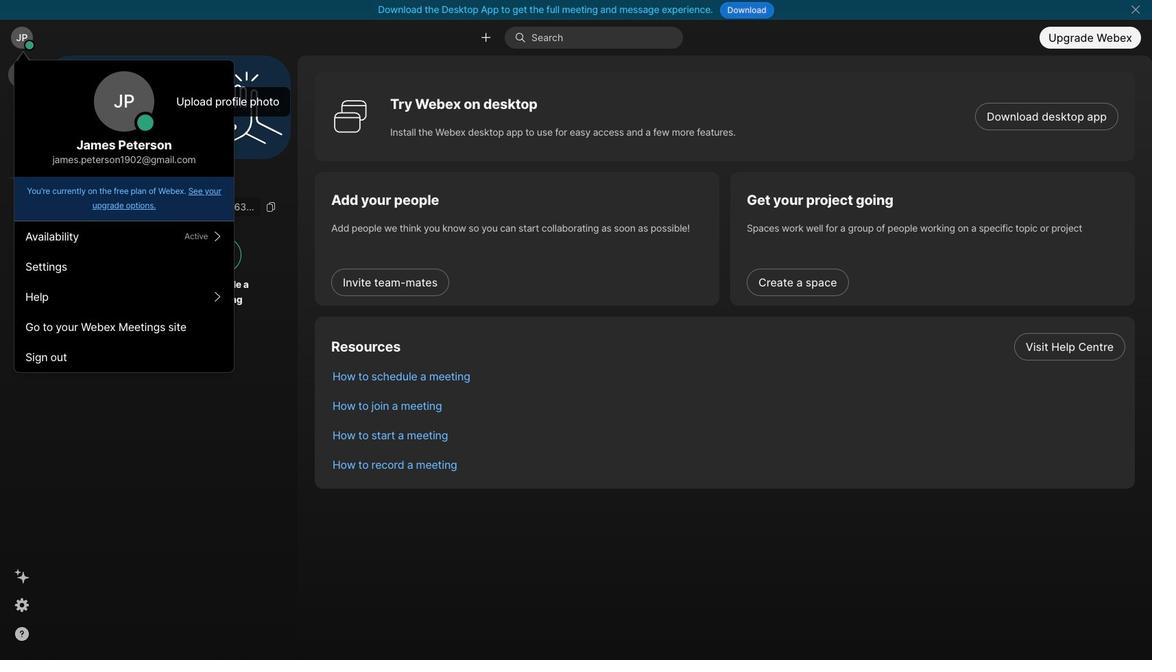 Task type: describe. For each thing, give the bounding box(es) containing it.
arrow right_16 image
[[212, 231, 223, 242]]

3 list item from the top
[[322, 391, 1135, 420]]

set status menu item
[[14, 222, 234, 252]]

sign out menu item
[[14, 342, 234, 372]]

1 list item from the top
[[322, 332, 1135, 361]]

go to your webex meetings site menu item
[[14, 312, 234, 342]]

cancel_16 image
[[1130, 4, 1141, 15]]



Task type: locate. For each thing, give the bounding box(es) containing it.
list item
[[322, 332, 1135, 361], [322, 361, 1135, 391], [322, 391, 1135, 420], [322, 420, 1135, 450], [322, 450, 1135, 479]]

settings menu item
[[14, 252, 234, 282]]

5 list item from the top
[[322, 450, 1135, 479]]

help menu item
[[14, 282, 234, 312]]

4 list item from the top
[[322, 420, 1135, 450]]

None text field
[[55, 198, 261, 217]]

two hands high-fiving image
[[205, 66, 287, 148]]

webex tab list
[[8, 61, 36, 208]]

profile settings menu menu bar
[[14, 222, 234, 372]]

2 list item from the top
[[322, 361, 1135, 391]]

navigation
[[0, 56, 44, 660]]

arrow right_16 image
[[212, 291, 223, 302]]



Task type: vqa. For each thing, say whether or not it's contained in the screenshot.
Text Field
yes



